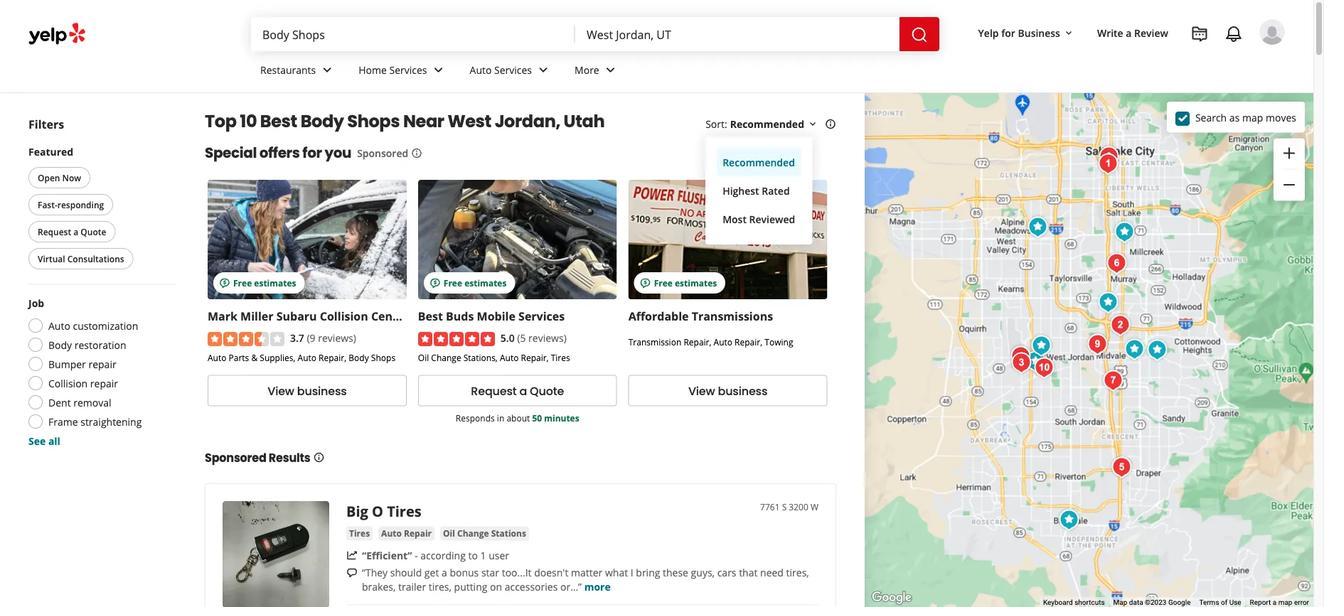 Task type: vqa. For each thing, say whether or not it's contained in the screenshot.
topmost Pasta Shops link
no



Task type: locate. For each thing, give the bounding box(es) containing it.
2 free estimates from the left
[[444, 277, 507, 289]]

50
[[533, 412, 542, 424]]

recommended
[[731, 117, 805, 131], [723, 155, 795, 169]]

recommended for recommended button on the top of the page
[[723, 155, 795, 169]]

0 horizontal spatial request
[[38, 226, 71, 238]]

big o tires link
[[347, 502, 422, 521]]

16 free estimates v2 image up affordable
[[640, 278, 652, 289]]

1 horizontal spatial map
[[1279, 599, 1293, 607]]

1 vertical spatial map
[[1279, 599, 1293, 607]]

0 horizontal spatial view business link
[[208, 375, 407, 407]]

free up "miller"
[[233, 277, 252, 289]]

recommended button
[[731, 117, 819, 131]]

2 free from the left
[[444, 277, 463, 289]]

0 vertical spatial collision
[[320, 309, 368, 324]]

reviews) for collision
[[318, 331, 356, 345]]

oil for oil change stations, auto repair, tires
[[418, 352, 429, 364]]

2 horizontal spatial body
[[349, 352, 369, 364]]

1 vertical spatial quote
[[530, 383, 564, 399]]

collision up "3.7 (9 reviews)"
[[320, 309, 368, 324]]

oil
[[418, 352, 429, 364], [443, 528, 455, 540]]

terms
[[1200, 599, 1220, 607]]

putting
[[454, 581, 488, 594]]

tires, right need
[[787, 566, 810, 580]]

0 horizontal spatial tires,
[[429, 581, 452, 594]]

collision down bumper
[[48, 377, 88, 390]]

0 horizontal spatial estimates
[[254, 277, 296, 289]]

restaurants link
[[249, 51, 347, 93]]

estimates up best buds mobile services
[[465, 277, 507, 289]]

2 horizontal spatial free
[[654, 277, 673, 289]]

mark
[[208, 309, 238, 324]]

3 free from the left
[[654, 277, 673, 289]]

quote inside featured 'group'
[[81, 226, 106, 238]]

0 horizontal spatial 16 info v2 image
[[313, 452, 325, 463]]

auto inside option group
[[48, 319, 70, 333]]

open
[[38, 172, 60, 184]]

auto services
[[470, 63, 532, 77]]

too...it
[[502, 566, 532, 580]]

1 vertical spatial for
[[303, 143, 322, 163]]

repair, down 5.0 (5 reviews)
[[521, 352, 549, 364]]

1 horizontal spatial business
[[718, 383, 768, 399]]

0 vertical spatial 16 info v2 image
[[825, 118, 837, 130]]

24 chevron down v2 image inside restaurants link
[[319, 61, 336, 79]]

view
[[268, 383, 294, 399], [689, 383, 716, 399]]

1 none field from the left
[[263, 26, 564, 42]]

virtual
[[38, 253, 65, 265]]

tires down big
[[349, 528, 370, 540]]

top notch collision image
[[1031, 354, 1059, 382]]

free estimates up affordable transmissions
[[654, 277, 717, 289]]

0 horizontal spatial collision
[[48, 377, 88, 390]]

0 horizontal spatial request a quote button
[[28, 221, 116, 243]]

write a review
[[1098, 26, 1169, 39]]

request a quote down fast-responding button
[[38, 226, 106, 238]]

recommended button
[[717, 148, 801, 176]]

16 chevron down v2 image inside yelp for business button
[[1064, 28, 1075, 39]]

1 horizontal spatial 16 info v2 image
[[825, 118, 837, 130]]

0 vertical spatial for
[[1002, 26, 1016, 39]]

1 horizontal spatial sponsored
[[357, 146, 409, 160]]

tires, down get
[[429, 581, 452, 594]]

24 chevron down v2 image
[[319, 61, 336, 79], [430, 61, 447, 79], [602, 61, 620, 79]]

3.7
[[290, 331, 304, 345]]

(5
[[518, 331, 526, 345]]

auto parts & supplies, auto repair, body shops
[[208, 352, 396, 364]]

0 horizontal spatial oil
[[418, 352, 429, 364]]

recommended up 'highest rated' "button"
[[723, 155, 795, 169]]

1 vertical spatial best
[[418, 309, 443, 324]]

1 horizontal spatial 24 chevron down v2 image
[[430, 61, 447, 79]]

sponsored left the "results"
[[205, 450, 267, 466]]

dent removal
[[48, 396, 111, 410]]

auto inside button
[[381, 528, 402, 540]]

request a quote up responds in about 50 minutes
[[471, 383, 564, 399]]

recommended inside button
[[723, 155, 795, 169]]

map right as
[[1243, 111, 1264, 124]]

repair up removal
[[90, 377, 118, 390]]

body down "3.7 (9 reviews)"
[[349, 352, 369, 364]]

oil for oil change stations
[[443, 528, 455, 540]]

1 vertical spatial recommended
[[723, 155, 795, 169]]

0 horizontal spatial free estimates link
[[208, 180, 407, 300]]

1 vertical spatial 16 chevron down v2 image
[[808, 118, 819, 130]]

body
[[301, 110, 344, 133], [48, 338, 72, 352], [349, 352, 369, 364]]

16 free estimates v2 image up 'mark'
[[219, 278, 231, 289]]

request a quote button down fast-responding button
[[28, 221, 116, 243]]

1 horizontal spatial reviews)
[[529, 331, 567, 345]]

16 free estimates v2 image
[[430, 278, 441, 289]]

0 horizontal spatial request a quote
[[38, 226, 106, 238]]

1 horizontal spatial 16 free estimates v2 image
[[640, 278, 652, 289]]

auto up "body restoration"
[[48, 319, 70, 333]]

reviews) right the (5
[[529, 331, 567, 345]]

1 horizontal spatial view
[[689, 383, 716, 399]]

1 horizontal spatial request a quote
[[471, 383, 564, 399]]

1 24 chevron down v2 image from the left
[[319, 61, 336, 79]]

search image
[[912, 26, 929, 43]]

1 free estimates from the left
[[233, 277, 296, 289]]

1 horizontal spatial estimates
[[465, 277, 507, 289]]

change
[[431, 352, 462, 364], [458, 528, 489, 540]]

0 horizontal spatial 16 chevron down v2 image
[[808, 118, 819, 130]]

a right write on the right top of page
[[1127, 26, 1132, 39]]

responding
[[57, 199, 104, 211]]

0 horizontal spatial view
[[268, 383, 294, 399]]

body inside option group
[[48, 338, 72, 352]]

16 chevron down v2 image down 'business categories' element
[[808, 118, 819, 130]]

error
[[1295, 599, 1310, 607]]

auto
[[470, 63, 492, 77], [48, 319, 70, 333], [714, 337, 733, 348], [208, 352, 227, 364], [298, 352, 317, 364], [500, 352, 519, 364], [381, 528, 402, 540]]

most
[[723, 212, 747, 226]]

option group containing job
[[24, 296, 176, 448]]

that
[[739, 566, 758, 580]]

a for request a quote button to the top
[[73, 226, 78, 238]]

3200
[[789, 502, 809, 513]]

open now button
[[28, 167, 90, 189]]

customization
[[73, 319, 138, 333]]

business down auto parts & supplies, auto repair, body shops
[[297, 383, 347, 399]]

a
[[1127, 26, 1132, 39], [73, 226, 78, 238], [520, 383, 527, 399], [442, 566, 447, 580], [1274, 599, 1277, 607]]

0 vertical spatial oil
[[418, 352, 429, 364]]

none field up 'business categories' element
[[587, 26, 889, 42]]

change down the 5 star rating "image"
[[431, 352, 462, 364]]

chris body & paint image
[[1107, 311, 1135, 340]]

repair down restoration
[[89, 358, 116, 371]]

0 vertical spatial 16 chevron down v2 image
[[1064, 28, 1075, 39]]

free estimates up buds
[[444, 277, 507, 289]]

map for moves
[[1243, 111, 1264, 124]]

a inside "they should get a bonus star too...it doesn't matter what i bring these guys, cars that need tires, brakes, trailer tires, putting on accessories or…"
[[442, 566, 447, 580]]

1 estimates from the left
[[254, 277, 296, 289]]

oil inside button
[[443, 528, 455, 540]]

1 horizontal spatial request
[[471, 383, 517, 399]]

change up to
[[458, 528, 489, 540]]

top
[[205, 110, 237, 133]]

job
[[28, 296, 44, 310]]

should
[[390, 566, 422, 580]]

affordable transmissions image
[[1024, 213, 1053, 242]]

0 vertical spatial map
[[1243, 111, 1264, 124]]

0 vertical spatial tires
[[551, 352, 570, 364]]

1 vertical spatial oil
[[443, 528, 455, 540]]

2 horizontal spatial 24 chevron down v2 image
[[602, 61, 620, 79]]

2 none field from the left
[[587, 26, 889, 42]]

16 info v2 image right the "results"
[[313, 452, 325, 463]]

free right 16 free estimates v2 icon
[[444, 277, 463, 289]]

1 horizontal spatial for
[[1002, 26, 1016, 39]]

16 chevron down v2 image for recommended
[[808, 118, 819, 130]]

free estimates for mobile
[[444, 277, 507, 289]]

1 vertical spatial request a quote
[[471, 383, 564, 399]]

map left error on the right of the page
[[1279, 599, 1293, 607]]

0 horizontal spatial view business
[[268, 383, 347, 399]]

sponsored for sponsored
[[357, 146, 409, 160]]

0 horizontal spatial quote
[[81, 226, 106, 238]]

2 free estimates link from the left
[[418, 180, 617, 300]]

2 estimates from the left
[[465, 277, 507, 289]]

request
[[38, 226, 71, 238], [471, 383, 517, 399]]

report a map error link
[[1251, 599, 1310, 607]]

1 view business link from the left
[[208, 375, 407, 407]]

oil down the 5 star rating "image"
[[418, 352, 429, 364]]

24 chevron down v2 image right "more"
[[602, 61, 620, 79]]

brakes,
[[362, 581, 396, 594]]

services right home
[[390, 63, 427, 77]]

buds
[[446, 309, 474, 324]]

according
[[421, 549, 466, 563]]

best left buds
[[418, 309, 443, 324]]

tires up auto repair
[[387, 502, 422, 521]]

quote up the consultations
[[81, 226, 106, 238]]

2 reviews) from the left
[[529, 331, 567, 345]]

2 business from the left
[[718, 383, 768, 399]]

1 business from the left
[[297, 383, 347, 399]]

16 chevron down v2 image
[[1064, 28, 1075, 39], [808, 118, 819, 130]]

for left you
[[303, 143, 322, 163]]

free for affordable
[[654, 277, 673, 289]]

request inside featured 'group'
[[38, 226, 71, 238]]

tires button
[[347, 527, 373, 541]]

1 vertical spatial 16 info v2 image
[[313, 452, 325, 463]]

bumper
[[48, 358, 86, 371]]

16 chevron down v2 image for yelp for business
[[1064, 28, 1075, 39]]

unique auto body - midvale image
[[1084, 331, 1113, 359]]

0 horizontal spatial body
[[48, 338, 72, 352]]

i
[[631, 566, 634, 580]]

view business link down auto parts & supplies, auto repair, body shops
[[208, 375, 407, 407]]

search
[[1196, 111, 1228, 124]]

option group
[[24, 296, 176, 448]]

reviews)
[[318, 331, 356, 345], [529, 331, 567, 345]]

1 horizontal spatial view business
[[689, 383, 768, 399]]

for inside button
[[1002, 26, 1016, 39]]

0 horizontal spatial best
[[260, 110, 297, 133]]

repair for bumper repair
[[89, 358, 116, 371]]

view business down transmission repair, auto repair, towing in the bottom of the page
[[689, 383, 768, 399]]

1 vertical spatial repair
[[90, 377, 118, 390]]

16 info v2 image
[[825, 118, 837, 130], [313, 452, 325, 463]]

request up in
[[471, 383, 517, 399]]

a right get
[[442, 566, 447, 580]]

more link
[[585, 581, 611, 594]]

16 speech v2 image
[[347, 568, 358, 579]]

1 free from the left
[[233, 277, 252, 289]]

none field up the home services 'link'
[[263, 26, 564, 42]]

1 horizontal spatial free
[[444, 277, 463, 289]]

None field
[[263, 26, 564, 42], [587, 26, 889, 42]]

view business
[[268, 383, 347, 399], [689, 383, 768, 399]]

carbmaster image
[[1022, 348, 1051, 376]]

16 chevron down v2 image inside recommended popup button
[[808, 118, 819, 130]]

24 chevron down v2 image right restaurants
[[319, 61, 336, 79]]

group
[[1274, 138, 1306, 201]]

these
[[663, 566, 689, 580]]

0 vertical spatial request a quote
[[38, 226, 106, 238]]

1 horizontal spatial body
[[301, 110, 344, 133]]

auto up "efficient"
[[381, 528, 402, 540]]

1 vertical spatial request
[[471, 383, 517, 399]]

0 horizontal spatial free
[[233, 277, 252, 289]]

Near text field
[[587, 26, 889, 42]]

s
[[782, 502, 787, 513]]

near
[[403, 110, 445, 133]]

0 horizontal spatial 24 chevron down v2 image
[[319, 61, 336, 79]]

a down fast-responding button
[[73, 226, 78, 238]]

1 16 free estimates v2 image from the left
[[219, 278, 231, 289]]

responds
[[456, 412, 495, 424]]

schneider auto body image
[[1095, 150, 1123, 178]]

24 chevron down v2 image for more
[[602, 61, 620, 79]]

free estimates link
[[208, 180, 407, 300], [418, 180, 617, 300], [629, 180, 828, 300]]

most reviewed
[[723, 212, 796, 226]]

1 horizontal spatial quote
[[530, 383, 564, 399]]

0 vertical spatial recommended
[[731, 117, 805, 131]]

1 horizontal spatial free estimates link
[[418, 180, 617, 300]]

1 horizontal spatial request a quote button
[[418, 375, 617, 407]]

0 vertical spatial sponsored
[[357, 146, 409, 160]]

1 horizontal spatial 16 chevron down v2 image
[[1064, 28, 1075, 39]]

0 horizontal spatial 16 free estimates v2 image
[[219, 278, 231, 289]]

1 horizontal spatial free estimates
[[444, 277, 507, 289]]

view down transmission repair, auto repair, towing in the bottom of the page
[[689, 383, 716, 399]]

map region
[[854, 33, 1325, 608]]

1 vertical spatial tires,
[[429, 581, 452, 594]]

free
[[233, 277, 252, 289], [444, 277, 463, 289], [654, 277, 673, 289]]

1 horizontal spatial oil
[[443, 528, 455, 540]]

24 chevron down v2 image down the find "field"
[[430, 61, 447, 79]]

0 vertical spatial repair
[[89, 358, 116, 371]]

shops up you
[[347, 110, 400, 133]]

big
[[347, 502, 368, 521]]

1 vertical spatial request a quote button
[[418, 375, 617, 407]]

None search field
[[251, 17, 943, 51]]

wasatch body shop image
[[1095, 143, 1124, 171]]

bonus
[[450, 566, 479, 580]]

1 free estimates link from the left
[[208, 180, 407, 300]]

body restoration
[[48, 338, 126, 352]]

repair
[[89, 358, 116, 371], [90, 377, 118, 390]]

sponsored results
[[205, 450, 311, 466]]

view business down auto parts & supplies, auto repair, body shops
[[268, 383, 347, 399]]

1 vertical spatial tires
[[387, 502, 422, 521]]

2 vertical spatial tires
[[349, 528, 370, 540]]

frame straightening
[[48, 415, 142, 429]]

oil up according
[[443, 528, 455, 540]]

request a quote
[[38, 226, 106, 238], [471, 383, 564, 399]]

auto services link
[[459, 51, 564, 93]]

0 horizontal spatial business
[[297, 383, 347, 399]]

tires
[[551, 352, 570, 364], [387, 502, 422, 521], [349, 528, 370, 540]]

yelp for business button
[[973, 20, 1081, 46]]

0 vertical spatial change
[[431, 352, 462, 364]]

0 horizontal spatial reviews)
[[318, 331, 356, 345]]

16 info v2 image right recommended popup button
[[825, 118, 837, 130]]

0 vertical spatial request
[[38, 226, 71, 238]]

request a quote button up responds in about 50 minutes
[[418, 375, 617, 407]]

2 24 chevron down v2 image from the left
[[430, 61, 447, 79]]

0 horizontal spatial sponsored
[[205, 450, 267, 466]]

view down supplies,
[[268, 383, 294, 399]]

auto up west
[[470, 63, 492, 77]]

1 horizontal spatial none field
[[587, 26, 889, 42]]

repair, left towing
[[735, 337, 763, 348]]

1 vertical spatial change
[[458, 528, 489, 540]]

0 vertical spatial shops
[[347, 110, 400, 133]]

0 horizontal spatial free estimates
[[233, 277, 296, 289]]

services inside 'link'
[[390, 63, 427, 77]]

estimates up "miller"
[[254, 277, 296, 289]]

2 horizontal spatial free estimates link
[[629, 180, 828, 300]]

16 free estimates v2 image
[[219, 278, 231, 289], [640, 278, 652, 289]]

1 reviews) from the left
[[318, 331, 356, 345]]

highest
[[723, 184, 760, 197]]

sponsored for sponsored results
[[205, 450, 267, 466]]

matter
[[571, 566, 603, 580]]

request a quote inside featured 'group'
[[38, 226, 106, 238]]

0 vertical spatial quote
[[81, 226, 106, 238]]

0 horizontal spatial none field
[[263, 26, 564, 42]]

0 vertical spatial best
[[260, 110, 297, 133]]

shops down center
[[371, 352, 396, 364]]

a up about in the left of the page
[[520, 383, 527, 399]]

a inside 'group'
[[73, 226, 78, 238]]

map data ©2023 google
[[1114, 599, 1191, 607]]

free for best
[[444, 277, 463, 289]]

request for the right request a quote button
[[471, 383, 517, 399]]

body up you
[[301, 110, 344, 133]]

request up the virtual
[[38, 226, 71, 238]]

2 16 free estimates v2 image from the left
[[640, 278, 652, 289]]

16 chevron down v2 image right "business"
[[1064, 28, 1075, 39]]

tires down 5.0 (5 reviews)
[[551, 352, 570, 364]]

1 vertical spatial sponsored
[[205, 450, 267, 466]]

business
[[1019, 26, 1061, 39]]

auto repair button
[[379, 527, 435, 541]]

straightening
[[81, 415, 142, 429]]

0 vertical spatial tires,
[[787, 566, 810, 580]]

reviews) right (9
[[318, 331, 356, 345]]

user actions element
[[967, 18, 1306, 105]]

1 vertical spatial shops
[[371, 352, 396, 364]]

services left 24 chevron down v2 icon
[[495, 63, 532, 77]]

1 horizontal spatial view business link
[[629, 375, 828, 407]]

best buds mobile services image
[[1144, 336, 1172, 365]]

shops
[[347, 110, 400, 133], [371, 352, 396, 364]]

1 horizontal spatial tires,
[[787, 566, 810, 580]]

estimates up affordable transmissions
[[675, 277, 717, 289]]

sponsored left 16 info v2 icon
[[357, 146, 409, 160]]

free up affordable
[[654, 277, 673, 289]]

0 horizontal spatial tires
[[349, 528, 370, 540]]

change for stations
[[458, 528, 489, 540]]

none field near
[[587, 26, 889, 42]]

sponsored
[[357, 146, 409, 160], [205, 450, 267, 466]]

2 horizontal spatial free estimates
[[654, 277, 717, 289]]

best right 10
[[260, 110, 297, 133]]

what
[[606, 566, 628, 580]]

business down transmission repair, auto repair, towing in the bottom of the page
[[718, 383, 768, 399]]

3 24 chevron down v2 image from the left
[[602, 61, 620, 79]]

w
[[811, 502, 819, 513]]

0 horizontal spatial map
[[1243, 111, 1264, 124]]

auto down (9
[[298, 352, 317, 364]]

2 horizontal spatial estimates
[[675, 277, 717, 289]]

free estimates up "miller"
[[233, 277, 296, 289]]

view business link down transmission repair, auto repair, towing in the bottom of the page
[[629, 375, 828, 407]]

change inside button
[[458, 528, 489, 540]]

recommended up recommended button on the top of the page
[[731, 117, 805, 131]]

24 chevron down v2 image inside the home services 'link'
[[430, 61, 447, 79]]

for right yelp
[[1002, 26, 1016, 39]]

on
[[490, 581, 502, 594]]

quote up the 50
[[530, 383, 564, 399]]

body up bumper
[[48, 338, 72, 352]]

24 chevron down v2 image inside more link
[[602, 61, 620, 79]]



Task type: describe. For each thing, give the bounding box(es) containing it.
repair, down "3.7 (9 reviews)"
[[319, 352, 347, 364]]

a right report
[[1274, 599, 1277, 607]]

stations,
[[464, 352, 498, 364]]

guys,
[[691, 566, 715, 580]]

center
[[371, 309, 410, 324]]

services for auto services
[[495, 63, 532, 77]]

services for home services
[[390, 63, 427, 77]]

my brake guy image
[[1056, 506, 1084, 535]]

featured group
[[26, 144, 176, 273]]

or…"
[[561, 581, 582, 594]]

a for write a review link
[[1127, 26, 1132, 39]]

7761 s 3200 w
[[761, 502, 819, 513]]

projects image
[[1192, 26, 1209, 43]]

keyboard
[[1044, 599, 1074, 607]]

free estimates link for mobile
[[418, 180, 617, 300]]

mark miller subaru collision center
[[208, 309, 410, 324]]

0 horizontal spatial for
[[303, 143, 322, 163]]

see
[[28, 434, 46, 448]]

all
[[48, 434, 60, 448]]

fast-responding
[[38, 199, 104, 211]]

1 vertical spatial collision
[[48, 377, 88, 390]]

featured
[[28, 145, 73, 158]]

repair, down affordable transmissions
[[684, 337, 712, 348]]

request a quote for request a quote button to the top
[[38, 226, 106, 238]]

free estimates link for subaru
[[208, 180, 407, 300]]

auto down 5.0
[[500, 352, 519, 364]]

you
[[325, 143, 352, 163]]

google image
[[869, 589, 916, 608]]

transmission
[[629, 337, 682, 348]]

valet auto body image
[[1108, 454, 1137, 482]]

fast-responding button
[[28, 194, 113, 216]]

top 10 best body shops near west jordan, utah
[[205, 110, 605, 133]]

fast-
[[38, 199, 57, 211]]

higgins body and paint image
[[1007, 343, 1036, 371]]

1 view from the left
[[268, 383, 294, 399]]

star
[[482, 566, 500, 580]]

highest rated
[[723, 184, 790, 197]]

data
[[1130, 599, 1144, 607]]

removal
[[73, 396, 111, 410]]

big o tires image
[[1028, 332, 1056, 360]]

0 vertical spatial request a quote button
[[28, 221, 116, 243]]

"efficient"
[[362, 549, 412, 563]]

get
[[425, 566, 439, 580]]

auto repair link
[[379, 527, 435, 541]]

notifications image
[[1226, 26, 1243, 43]]

2 horizontal spatial tires
[[551, 352, 570, 364]]

jordan,
[[495, 110, 561, 133]]

special offers for you
[[205, 143, 352, 163]]

1
[[481, 549, 486, 563]]

3 estimates from the left
[[675, 277, 717, 289]]

keyboard shortcuts
[[1044, 599, 1105, 607]]

yelp
[[979, 26, 999, 39]]

16 free estimates v2 image for affordable
[[640, 278, 652, 289]]

2 view from the left
[[689, 383, 716, 399]]

user
[[489, 549, 510, 563]]

of
[[1222, 599, 1228, 607]]

minutes
[[544, 412, 580, 424]]

1 horizontal spatial collision
[[320, 309, 368, 324]]

3 free estimates from the left
[[654, 277, 717, 289]]

services up 5.0 (5 reviews)
[[519, 309, 565, 324]]

a.u.t.o. collision image
[[1100, 367, 1128, 395]]

free for mark
[[233, 277, 252, 289]]

auto down transmissions
[[714, 337, 733, 348]]

terry t. image
[[1260, 19, 1286, 45]]

7761
[[761, 502, 780, 513]]

auto customization
[[48, 319, 138, 333]]

16 trending v2 image
[[347, 551, 358, 562]]

best buds mobile services link
[[418, 309, 565, 324]]

in
[[497, 412, 505, 424]]

request for request a quote button to the top
[[38, 226, 71, 238]]

3 free estimates link from the left
[[629, 180, 828, 300]]

16 info v2 image
[[411, 148, 423, 159]]

see all
[[28, 434, 60, 448]]

report a map error
[[1251, 599, 1310, 607]]

towing
[[765, 337, 794, 348]]

affordable transmissions
[[629, 309, 774, 324]]

map
[[1114, 599, 1128, 607]]

2 view business from the left
[[689, 383, 768, 399]]

write
[[1098, 26, 1124, 39]]

"efficient" - according to 1 user
[[362, 549, 510, 563]]

parts
[[229, 352, 249, 364]]

dent
[[48, 396, 71, 410]]

terms of use link
[[1200, 599, 1242, 607]]

tires inside button
[[349, 528, 370, 540]]

Find text field
[[263, 26, 564, 42]]

16 free estimates v2 image for mark
[[219, 278, 231, 289]]

jd body shop image
[[1103, 249, 1132, 278]]

report
[[1251, 599, 1272, 607]]

request a quote for the right request a quote button
[[471, 383, 564, 399]]

moves
[[1267, 111, 1297, 124]]

24 chevron down v2 image for home services
[[430, 61, 447, 79]]

free estimates for subaru
[[233, 277, 296, 289]]

1 view business from the left
[[268, 383, 347, 399]]

none field the find
[[263, 26, 564, 42]]

auto repair
[[381, 528, 432, 540]]

best buds mobile services
[[418, 309, 565, 324]]

more
[[575, 63, 600, 77]]

bumper repair
[[48, 358, 116, 371]]

auto inside 'business categories' element
[[470, 63, 492, 77]]

affordable
[[629, 309, 689, 324]]

trailer
[[398, 581, 426, 594]]

utah
[[564, 110, 605, 133]]

a for the right request a quote button
[[520, 383, 527, 399]]

oil change stations, auto repair, tires
[[418, 352, 570, 364]]

repair for collision repair
[[90, 377, 118, 390]]

estimates for subaru
[[254, 277, 296, 289]]

quote for the right request a quote button
[[530, 383, 564, 399]]

need
[[761, 566, 784, 580]]

mark miller subaru collision center image
[[1111, 218, 1140, 247]]

responds in about 50 minutes
[[456, 412, 580, 424]]

24 chevron down v2 image for restaurants
[[319, 61, 336, 79]]

see all button
[[28, 434, 60, 448]]

mobile
[[477, 309, 516, 324]]

1 horizontal spatial best
[[418, 309, 443, 324]]

change for stations,
[[431, 352, 462, 364]]

home services link
[[347, 51, 459, 93]]

gerardo's auto body & paint image
[[1008, 349, 1036, 377]]

24 chevron down v2 image
[[535, 61, 552, 79]]

recommended for recommended popup button
[[731, 117, 805, 131]]

map for error
[[1279, 599, 1293, 607]]

business categories element
[[249, 51, 1286, 93]]

zoom in image
[[1282, 145, 1299, 162]]

zoom out image
[[1282, 176, 1299, 194]]

oil change stations link
[[440, 527, 529, 541]]

rated
[[762, 184, 790, 197]]

enginuity automotive service image
[[1095, 289, 1123, 317]]

reviews) for services
[[529, 331, 567, 345]]

home services
[[359, 63, 427, 77]]

olivermec image
[[1121, 336, 1150, 364]]

yelp for business
[[979, 26, 1061, 39]]

results
[[269, 450, 311, 466]]

quote for request a quote button to the top
[[81, 226, 106, 238]]

terms of use
[[1200, 599, 1242, 607]]

transmissions
[[692, 309, 774, 324]]

5.0 (5 reviews)
[[501, 331, 567, 345]]

auto left parts
[[208, 352, 227, 364]]

2 view business link from the left
[[629, 375, 828, 407]]

more link
[[564, 51, 631, 93]]

virtual consultations button
[[28, 248, 134, 270]]

most reviewed button
[[717, 205, 801, 233]]

bring
[[636, 566, 661, 580]]

-
[[415, 549, 418, 563]]

3.7 (9 reviews)
[[290, 331, 356, 345]]

estimates for mobile
[[465, 277, 507, 289]]

restaurants
[[260, 63, 316, 77]]

5 star rating image
[[418, 332, 495, 346]]

1 horizontal spatial tires
[[387, 502, 422, 521]]

3.7 star rating image
[[208, 332, 285, 346]]

more
[[585, 581, 611, 594]]



